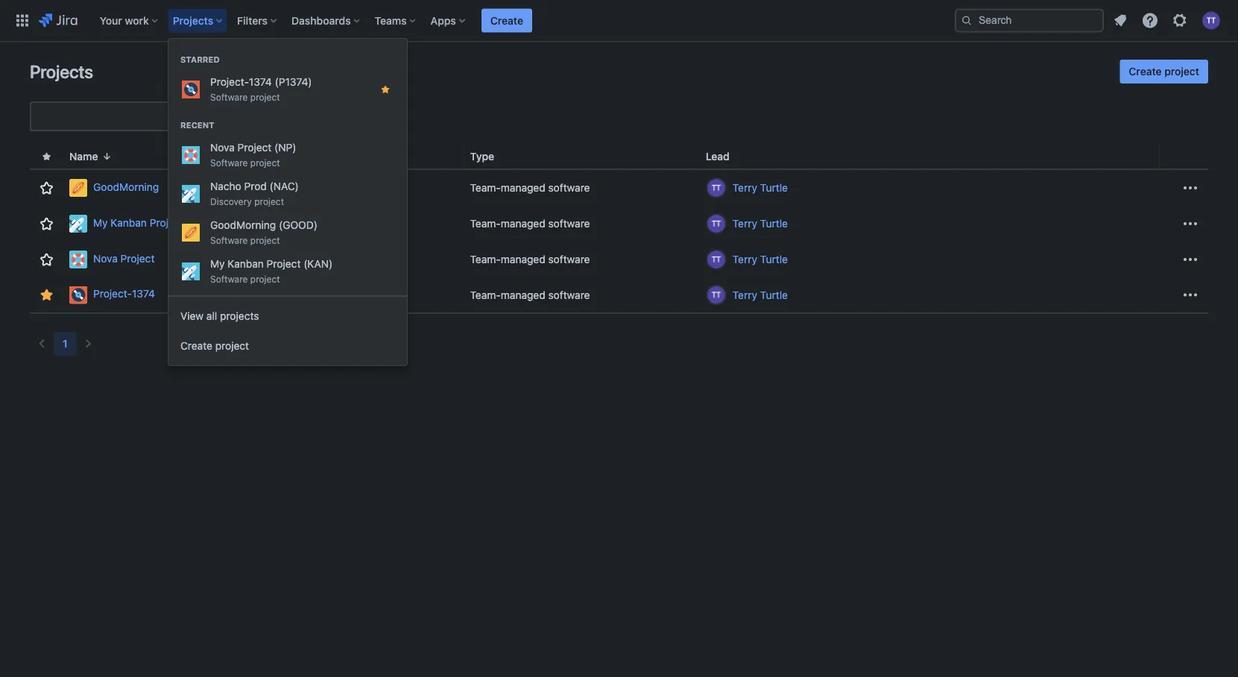 Task type: locate. For each thing, give the bounding box(es) containing it.
3 terry from the top
[[733, 253, 758, 265]]

1374 left (p1374)
[[249, 76, 272, 88]]

goodmorning for goodmorning
[[93, 181, 159, 193]]

4 software from the top
[[548, 289, 590, 301]]

turtle
[[760, 182, 788, 194], [760, 217, 788, 230], [760, 253, 788, 265], [760, 289, 788, 301]]

3 team-managed software from the top
[[470, 253, 590, 265]]

3 software from the top
[[210, 235, 248, 245]]

1 vertical spatial more image
[[1182, 251, 1200, 268]]

banner
[[0, 0, 1239, 42]]

kanban
[[111, 216, 147, 229], [228, 258, 264, 270]]

terry turtle link
[[733, 180, 788, 195], [733, 216, 788, 231], [733, 252, 788, 267], [733, 287, 788, 302]]

view all projects link
[[169, 301, 407, 331]]

my
[[93, 216, 108, 229], [210, 258, 225, 270]]

0 vertical spatial projects
[[173, 14, 213, 26]]

0 vertical spatial 1374
[[249, 76, 272, 88]]

4 terry from the top
[[733, 289, 758, 301]]

create project button
[[1120, 60, 1209, 84], [169, 331, 407, 361]]

1 managed from the top
[[501, 182, 546, 194]]

2 terry turtle link from the top
[[733, 216, 788, 231]]

team-managed software
[[470, 182, 590, 194], [470, 217, 590, 230], [470, 253, 590, 265], [470, 289, 590, 301]]

goodmorning link
[[69, 179, 317, 197]]

2 more image from the top
[[1182, 251, 1200, 268]]

1374 down nova project
[[132, 288, 155, 300]]

software
[[548, 182, 590, 194], [548, 217, 590, 230], [548, 253, 590, 265], [548, 289, 590, 301]]

1374 inside 'project-1374' link
[[132, 288, 155, 300]]

apps button
[[426, 9, 471, 32]]

managed
[[501, 182, 546, 194], [501, 217, 546, 230], [501, 253, 546, 265], [501, 289, 546, 301]]

project left '(kan)'
[[267, 258, 301, 270]]

0 horizontal spatial create project button
[[169, 331, 407, 361]]

software down discovery
[[210, 235, 248, 245]]

0 vertical spatial project-
[[210, 76, 249, 88]]

1 terry from the top
[[733, 182, 758, 194]]

team-managed software for kanban
[[470, 217, 590, 230]]

1 more image from the top
[[1182, 215, 1200, 233]]

your work
[[100, 14, 149, 26]]

None text field
[[31, 106, 177, 127]]

name button
[[63, 148, 119, 165]]

1 software from the top
[[548, 182, 590, 194]]

my up 'project-1374' link
[[210, 258, 225, 270]]

1 vertical spatial my
[[210, 258, 225, 270]]

apps
[[431, 14, 456, 26]]

2 terry turtle from the top
[[733, 217, 788, 230]]

project down settings "icon"
[[1165, 65, 1200, 78]]

1 horizontal spatial create project
[[1129, 65, 1200, 78]]

more image for nova project
[[1182, 251, 1200, 268]]

0 horizontal spatial create project
[[180, 340, 249, 352]]

terry turtle for kanban
[[733, 217, 788, 230]]

2 terry from the top
[[733, 217, 758, 230]]

managed for kanban
[[501, 217, 546, 230]]

2 software from the top
[[548, 217, 590, 230]]

1 team-managed software from the top
[[470, 182, 590, 194]]

goodmorning down discovery
[[210, 219, 276, 231]]

project up view all projects link at the top left
[[250, 274, 280, 284]]

type
[[470, 150, 494, 163]]

4 team-managed software from the top
[[470, 289, 590, 301]]

1 horizontal spatial nova
[[210, 141, 235, 154]]

project inside project-1374 (p1374) software project
[[250, 92, 280, 102]]

0 horizontal spatial my
[[93, 216, 108, 229]]

software up view all projects
[[210, 274, 248, 284]]

nova for nova project (np) software project
[[210, 141, 235, 154]]

2 software from the top
[[210, 157, 248, 168]]

goodmorning inside goodmorning (good) software project
[[210, 219, 276, 231]]

project down goodmorning link
[[150, 216, 184, 229]]

2 team- from the top
[[470, 217, 501, 230]]

goodmorning
[[93, 181, 159, 193], [210, 219, 276, 231]]

1 horizontal spatial projects
[[173, 14, 213, 26]]

view all projects
[[180, 310, 259, 322]]

project
[[1165, 65, 1200, 78], [250, 92, 280, 102], [250, 157, 280, 168], [254, 196, 284, 207], [250, 235, 280, 245], [250, 274, 280, 284], [215, 340, 249, 352]]

1 vertical spatial goodmorning
[[210, 219, 276, 231]]

0 vertical spatial kanban
[[111, 216, 147, 229]]

1 horizontal spatial create
[[491, 14, 523, 26]]

4 team- from the top
[[470, 289, 501, 301]]

nova down recent
[[210, 141, 235, 154]]

dashboards
[[292, 14, 351, 26]]

3 turtle from the top
[[760, 253, 788, 265]]

0 vertical spatial my
[[93, 216, 108, 229]]

settings image
[[1171, 12, 1189, 29]]

terry turtle for 1374
[[733, 289, 788, 301]]

0 horizontal spatial kanban
[[111, 216, 147, 229]]

nova project (np) software project
[[210, 141, 296, 168]]

create down view
[[180, 340, 212, 352]]

software inside my kanban project (kan) software project
[[210, 274, 248, 284]]

1 horizontal spatial my
[[210, 258, 225, 270]]

4 turtle from the top
[[760, 289, 788, 301]]

help image
[[1142, 12, 1159, 29]]

1 horizontal spatial 1374
[[249, 76, 272, 88]]

discovery
[[210, 196, 252, 207]]

your work button
[[95, 9, 164, 32]]

software up recent
[[210, 92, 248, 102]]

projects down 'appswitcher icon'
[[30, 61, 93, 82]]

2 horizontal spatial create
[[1129, 65, 1162, 78]]

terry
[[733, 182, 758, 194], [733, 217, 758, 230], [733, 253, 758, 265], [733, 289, 758, 301]]

1 vertical spatial create project button
[[169, 331, 407, 361]]

1 vertical spatial 1374
[[132, 288, 155, 300]]

jira image
[[39, 12, 77, 29], [39, 12, 77, 29]]

my kanban project (kan) software project
[[210, 258, 333, 284]]

my kanban project
[[93, 216, 184, 229]]

1 vertical spatial project-
[[93, 288, 132, 300]]

software
[[210, 92, 248, 102], [210, 157, 248, 168], [210, 235, 248, 245], [210, 274, 248, 284]]

turtle for kanban
[[760, 217, 788, 230]]

(np)
[[275, 141, 296, 154]]

recent
[[180, 120, 214, 130]]

projects
[[173, 14, 213, 26], [30, 61, 93, 82]]

software inside goodmorning (good) software project
[[210, 235, 248, 245]]

2 managed from the top
[[501, 217, 546, 230]]

2 turtle from the top
[[760, 217, 788, 230]]

project up my kanban project (kan) software project
[[250, 235, 280, 245]]

nova up project-1374
[[93, 252, 118, 264]]

terry turtle for project
[[733, 253, 788, 265]]

1374 for project-1374
[[132, 288, 155, 300]]

goodmorning up my kanban project
[[93, 181, 159, 193]]

0 vertical spatial more image
[[1182, 215, 1200, 233]]

create project down all at the top left of page
[[180, 340, 249, 352]]

1 vertical spatial projects
[[30, 61, 93, 82]]

project left the (np)
[[238, 141, 272, 154]]

4 terry turtle link from the top
[[733, 287, 788, 302]]

3 terry turtle from the top
[[733, 253, 788, 265]]

team- for 1374
[[470, 289, 501, 301]]

1 horizontal spatial create project button
[[1120, 60, 1209, 84]]

primary element
[[9, 0, 955, 41]]

0 vertical spatial create
[[491, 14, 523, 26]]

view
[[180, 310, 204, 322]]

0 vertical spatial goodmorning
[[93, 181, 159, 193]]

star my kanban project image
[[38, 215, 56, 233]]

1 software from the top
[[210, 92, 248, 102]]

create down help image
[[1129, 65, 1162, 78]]

2 vertical spatial create
[[180, 340, 212, 352]]

kanban inside my kanban project (kan) software project
[[228, 258, 264, 270]]

team-
[[470, 182, 501, 194], [470, 217, 501, 230], [470, 253, 501, 265], [470, 289, 501, 301]]

3 software from the top
[[548, 253, 590, 265]]

software up "nacho"
[[210, 157, 248, 168]]

kanban for my kanban project
[[111, 216, 147, 229]]

previous image
[[33, 335, 51, 353]]

my up nova project
[[93, 216, 108, 229]]

1 turtle from the top
[[760, 182, 788, 194]]

my inside my kanban project (kan) software project
[[210, 258, 225, 270]]

terry turtle
[[733, 182, 788, 194], [733, 217, 788, 230], [733, 253, 788, 265], [733, 289, 788, 301]]

more image
[[1182, 215, 1200, 233], [1182, 251, 1200, 268], [1182, 286, 1200, 304]]

projects
[[220, 310, 259, 322]]

3 terry turtle link from the top
[[733, 252, 788, 267]]

starred
[[180, 55, 220, 64]]

create project down help image
[[1129, 65, 1200, 78]]

group
[[169, 39, 407, 295]]

kanban up nova project
[[111, 216, 147, 229]]

3 managed from the top
[[501, 253, 546, 265]]

projects button
[[168, 9, 228, 32]]

0 horizontal spatial nova
[[93, 252, 118, 264]]

1 vertical spatial kanban
[[228, 258, 264, 270]]

more image
[[1182, 179, 1200, 197]]

create project
[[1129, 65, 1200, 78], [180, 340, 249, 352]]

goodmorning for goodmorning (good) software project
[[210, 219, 276, 231]]

1374
[[249, 76, 272, 88], [132, 288, 155, 300]]

4 terry turtle from the top
[[733, 289, 788, 301]]

group containing project-1374 (p1374)
[[169, 39, 407, 295]]

4 managed from the top
[[501, 289, 546, 301]]

all
[[206, 310, 217, 322]]

star project-1374 (p1374) image
[[380, 84, 391, 95]]

my for my kanban project (kan) software project
[[210, 258, 225, 270]]

create right apps popup button
[[491, 14, 523, 26]]

0 horizontal spatial 1374
[[132, 288, 155, 300]]

projects inside dropdown button
[[173, 14, 213, 26]]

1 horizontal spatial kanban
[[228, 258, 264, 270]]

nacho prod (nac) discovery project
[[210, 180, 299, 207]]

kanban down goodmorning (good) software project
[[228, 258, 264, 270]]

kanban for my kanban project (kan) software project
[[228, 258, 264, 270]]

0 horizontal spatial goodmorning
[[93, 181, 159, 193]]

1 horizontal spatial project-
[[210, 76, 249, 88]]

2 vertical spatial more image
[[1182, 286, 1200, 304]]

1 vertical spatial create project
[[180, 340, 249, 352]]

project down prod
[[254, 196, 284, 207]]

4 software from the top
[[210, 274, 248, 284]]

3 team- from the top
[[470, 253, 501, 265]]

project down projects
[[215, 340, 249, 352]]

nova inside nova project (np) software project
[[210, 141, 235, 154]]

create project button down projects
[[169, 331, 407, 361]]

star nova project image
[[38, 251, 56, 268]]

star goodmorning image
[[38, 179, 56, 197]]

project
[[238, 141, 272, 154], [150, 216, 184, 229], [121, 252, 155, 264], [267, 258, 301, 270]]

projects up starred
[[173, 14, 213, 26]]

0 horizontal spatial project-
[[93, 288, 132, 300]]

project down (p1374)
[[250, 92, 280, 102]]

1 horizontal spatial goodmorning
[[210, 219, 276, 231]]

project-
[[210, 76, 249, 88], [93, 288, 132, 300]]

1 terry turtle from the top
[[733, 182, 788, 194]]

1 vertical spatial nova
[[93, 252, 118, 264]]

0 horizontal spatial create
[[180, 340, 212, 352]]

project- inside project-1374 (p1374) software project
[[210, 76, 249, 88]]

create project button down help image
[[1120, 60, 1209, 84]]

1374 inside project-1374 (p1374) software project
[[249, 76, 272, 88]]

0 vertical spatial nova
[[210, 141, 235, 154]]

goodmorning (good) software project
[[210, 219, 318, 245]]

0 vertical spatial create project
[[1129, 65, 1200, 78]]

create
[[491, 14, 523, 26], [1129, 65, 1162, 78], [180, 340, 212, 352]]

2 team-managed software from the top
[[470, 217, 590, 230]]

nova
[[210, 141, 235, 154], [93, 252, 118, 264]]

work
[[125, 14, 149, 26]]

project down the (np)
[[250, 157, 280, 168]]

project-1374
[[93, 288, 155, 300]]

project- down starred
[[210, 76, 249, 88]]

project- down nova project
[[93, 288, 132, 300]]



Task type: describe. For each thing, give the bounding box(es) containing it.
1 button
[[54, 332, 76, 356]]

nova for nova project
[[93, 252, 118, 264]]

project inside my kanban project (kan) software project
[[267, 258, 301, 270]]

terry for project
[[733, 253, 758, 265]]

my for my kanban project
[[93, 216, 108, 229]]

project inside "nacho prod (nac) discovery project"
[[254, 196, 284, 207]]

(good)
[[279, 219, 318, 231]]

p1374
[[329, 289, 358, 301]]

(nac)
[[270, 180, 299, 192]]

nova project
[[93, 252, 155, 264]]

create project for top create project button
[[1129, 65, 1200, 78]]

your profile and settings image
[[1203, 12, 1221, 29]]

terry turtle link for 1374
[[733, 287, 788, 302]]

project inside my kanban project (kan) software project
[[250, 274, 280, 284]]

project- for project-1374 (p1374) software project
[[210, 76, 249, 88]]

Search field
[[955, 9, 1104, 32]]

turtle for 1374
[[760, 289, 788, 301]]

project-1374 link
[[69, 286, 317, 304]]

terry turtle link for project
[[733, 252, 788, 267]]

1 vertical spatial create
[[1129, 65, 1162, 78]]

dashboards button
[[287, 9, 366, 32]]

create project for left create project button
[[180, 340, 249, 352]]

my kanban project link
[[69, 215, 317, 233]]

project- for project-1374
[[93, 288, 132, 300]]

turtle for project
[[760, 253, 788, 265]]

create inside button
[[491, 14, 523, 26]]

np
[[329, 253, 343, 265]]

create button
[[482, 9, 532, 32]]

banner containing your work
[[0, 0, 1239, 42]]

3 more image from the top
[[1182, 286, 1200, 304]]

team-managed software for project
[[470, 253, 590, 265]]

lead
[[706, 150, 730, 163]]

more image for my kanban project
[[1182, 215, 1200, 233]]

software for 1374
[[548, 289, 590, 301]]

filters button
[[233, 9, 283, 32]]

1 terry turtle link from the top
[[733, 180, 788, 195]]

terry for 1374
[[733, 289, 758, 301]]

project inside nova project (np) software project
[[250, 157, 280, 168]]

0 vertical spatial create project button
[[1120, 60, 1209, 84]]

star project-1374 image
[[38, 286, 56, 304]]

next image
[[79, 335, 97, 353]]

notifications image
[[1112, 12, 1130, 29]]

nacho
[[210, 180, 241, 192]]

teams
[[375, 14, 407, 26]]

terry for kanban
[[733, 217, 758, 230]]

your
[[100, 14, 122, 26]]

software for kanban
[[548, 217, 590, 230]]

software inside project-1374 (p1374) software project
[[210, 92, 248, 102]]

terry turtle link for kanban
[[733, 216, 788, 231]]

team- for kanban
[[470, 217, 501, 230]]

nova project link
[[69, 251, 317, 268]]

appswitcher icon image
[[13, 12, 31, 29]]

team-managed software for 1374
[[470, 289, 590, 301]]

0 horizontal spatial projects
[[30, 61, 93, 82]]

1
[[63, 337, 68, 350]]

project inside nova project (np) software project
[[238, 141, 272, 154]]

search image
[[961, 15, 973, 26]]

prod
[[244, 180, 267, 192]]

1374 for project-1374 (p1374) software project
[[249, 76, 272, 88]]

software inside nova project (np) software project
[[210, 157, 248, 168]]

(kan)
[[304, 258, 333, 270]]

1 team- from the top
[[470, 182, 501, 194]]

team- for project
[[470, 253, 501, 265]]

name
[[69, 150, 98, 163]]

teams button
[[370, 9, 422, 32]]

filters
[[237, 14, 268, 26]]

project down my kanban project
[[121, 252, 155, 264]]

project-1374 (p1374) software project
[[210, 76, 312, 102]]

project inside goodmorning (good) software project
[[250, 235, 280, 245]]

(p1374)
[[275, 76, 312, 88]]

lead button
[[700, 148, 748, 165]]

managed for project
[[501, 253, 546, 265]]

software for project
[[548, 253, 590, 265]]

managed for 1374
[[501, 289, 546, 301]]



Task type: vqa. For each thing, say whether or not it's contained in the screenshot.
the bottom values
no



